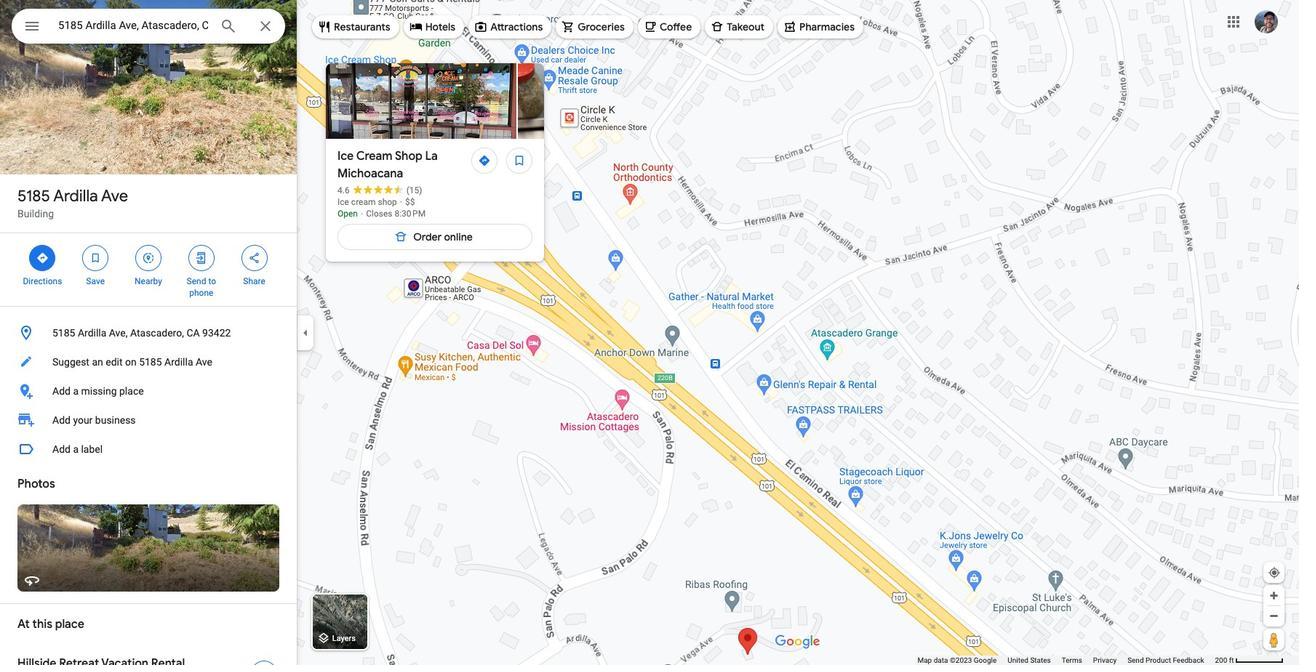 Task type: describe. For each thing, give the bounding box(es) containing it.
takeout button
[[705, 9, 774, 44]]

ardilla for ave,
[[78, 328, 107, 339]]

add a label
[[52, 444, 103, 456]]

map data ©2023 google
[[918, 657, 997, 665]]

actions for 5185 ardilla ave region
[[0, 234, 297, 306]]

⋅
[[360, 209, 364, 219]]

nearby
[[135, 277, 162, 287]]

feedback
[[1174, 657, 1205, 665]]

ice cream shop · $$ open ⋅ closes 8:30 pm
[[338, 197, 426, 219]]

add for add a missing place
[[52, 386, 71, 397]]

to
[[208, 277, 216, 287]]

a for missing
[[73, 386, 79, 397]]

at this place
[[17, 618, 84, 632]]

5185 ardilla ave, atascadero, ca 93422
[[52, 328, 231, 339]]

 button
[[12, 9, 52, 47]]


[[23, 16, 41, 36]]

photos
[[17, 477, 55, 492]]

suggest an edit on 5185 ardilla ave button
[[0, 348, 297, 377]]

takeout
[[727, 20, 765, 33]]

8:30 pm
[[395, 209, 426, 219]]

united states button
[[1008, 656, 1051, 666]]

ave,
[[109, 328, 128, 339]]

groceries button
[[556, 9, 634, 44]]

google account: cj baylor  
(christian.baylor@adept.ai) image
[[1255, 10, 1279, 33]]

restaurants
[[334, 20, 391, 33]]

zoom in image
[[1269, 591, 1280, 602]]

footer inside google maps element
[[918, 656, 1216, 666]]

ice for ice cream shop · $$ open ⋅ closes 8:30 pm
[[338, 197, 349, 207]]

shop
[[378, 197, 397, 207]]

la
[[425, 149, 438, 164]]

add your business link
[[0, 406, 297, 435]]

google
[[974, 657, 997, 665]]

place inside "button"
[[119, 386, 144, 397]]

terms
[[1062, 657, 1083, 665]]

ice cream shop la michoacana tooltip
[[326, 63, 1300, 262]]

order
[[413, 231, 442, 244]]

restaurants button
[[312, 9, 399, 44]]

pharmacies
[[800, 20, 855, 33]]

 search field
[[12, 9, 285, 47]]

send for send to phone
[[187, 277, 206, 287]]

2 horizontal spatial 5185
[[139, 357, 162, 368]]

add for add a label
[[52, 444, 71, 456]]

at
[[17, 618, 30, 632]]


[[36, 250, 49, 266]]

coffee
[[660, 20, 692, 33]]

this
[[32, 618, 52, 632]]

phone
[[189, 288, 214, 298]]

hotels button
[[404, 9, 464, 44]]


[[195, 250, 208, 266]]

·
[[400, 197, 402, 207]]

label
[[81, 444, 103, 456]]

share
[[243, 277, 266, 287]]

hotels
[[426, 20, 456, 33]]

93422
[[202, 328, 231, 339]]

send product feedback button
[[1128, 656, 1205, 666]]

michoacana
[[338, 167, 403, 181]]


[[142, 250, 155, 266]]

save
[[86, 277, 105, 287]]

privacy
[[1094, 657, 1117, 665]]

ardilla for ave
[[53, 186, 98, 207]]

©2023
[[950, 657, 973, 665]]

5185 for ave
[[17, 186, 50, 207]]

groceries
[[578, 20, 625, 33]]

add a missing place button
[[0, 377, 297, 406]]

5185 ardilla ave building
[[17, 186, 128, 220]]

terms button
[[1062, 656, 1083, 666]]

online
[[444, 231, 473, 244]]

ave inside "5185 ardilla ave building"
[[101, 186, 128, 207]]

4.6
[[338, 186, 350, 196]]

ice cream shop la michoacana element
[[338, 148, 467, 183]]

your
[[73, 415, 93, 426]]

5185 ardilla ave, atascadero, ca 93422 button
[[0, 319, 297, 348]]

4.6 stars 15 reviews image
[[338, 185, 422, 197]]

cream
[[356, 149, 393, 164]]

5185 ardilla ave main content
[[0, 0, 297, 666]]

add a label button
[[0, 435, 297, 464]]



Task type: locate. For each thing, give the bounding box(es) containing it.
200
[[1216, 657, 1228, 665]]

google maps element
[[0, 0, 1300, 666]]

place down on
[[119, 386, 144, 397]]

add for add your business
[[52, 415, 71, 426]]

ca
[[187, 328, 200, 339]]

1 vertical spatial 5185
[[52, 328, 75, 339]]

place
[[119, 386, 144, 397], [55, 618, 84, 632]]

coffee button
[[638, 9, 701, 44]]

0 vertical spatial a
[[73, 386, 79, 397]]

0 vertical spatial send
[[187, 277, 206, 287]]

2 add from the top
[[52, 415, 71, 426]]

a
[[73, 386, 79, 397], [73, 444, 79, 456]]

0 vertical spatial add
[[52, 386, 71, 397]]

send
[[187, 277, 206, 287], [1128, 657, 1144, 665]]

edit
[[106, 357, 123, 368]]

photo image
[[326, 63, 517, 139], [518, 63, 709, 139]]

5185 right on
[[139, 357, 162, 368]]

add
[[52, 386, 71, 397], [52, 415, 71, 426], [52, 444, 71, 456]]

send inside send product feedback button
[[1128, 657, 1144, 665]]

ardilla left ave,
[[78, 328, 107, 339]]

1 horizontal spatial ave
[[196, 357, 212, 368]]

1 horizontal spatial photo image
[[518, 63, 709, 139]]

2 ice from the top
[[338, 197, 349, 207]]

pharmacies button
[[778, 9, 864, 44]]

ice
[[338, 149, 354, 164], [338, 197, 349, 207]]

ardilla
[[53, 186, 98, 207], [78, 328, 107, 339], [165, 357, 193, 368]]

order online
[[413, 231, 473, 244]]

send left product
[[1128, 657, 1144, 665]]

5185 for ave,
[[52, 328, 75, 339]]

building
[[17, 208, 54, 220]]

layers
[[332, 635, 356, 644]]

closes
[[366, 209, 393, 219]]

1 vertical spatial ice
[[338, 197, 349, 207]]

ice cream shop element
[[338, 197, 397, 207]]

ardilla inside "5185 ardilla ave building"
[[53, 186, 98, 207]]

open
[[338, 209, 358, 219]]

0 vertical spatial place
[[119, 386, 144, 397]]

0 vertical spatial ardilla
[[53, 186, 98, 207]]

send product feedback
[[1128, 657, 1205, 665]]

5185
[[17, 186, 50, 207], [52, 328, 75, 339], [139, 357, 162, 368]]

1 add from the top
[[52, 386, 71, 397]]

zoom out image
[[1269, 611, 1280, 622]]

order online image
[[395, 231, 408, 244]]

ave up 
[[101, 186, 128, 207]]

1 photo image from the left
[[326, 63, 517, 139]]

1 vertical spatial ave
[[196, 357, 212, 368]]

a inside button
[[73, 444, 79, 456]]

save image
[[513, 154, 526, 167]]

2 vertical spatial ardilla
[[165, 357, 193, 368]]

ardilla up the building
[[53, 186, 98, 207]]

privacy button
[[1094, 656, 1117, 666]]

1 ice from the top
[[338, 149, 354, 164]]

1 vertical spatial send
[[1128, 657, 1144, 665]]

cream
[[351, 197, 376, 207]]

shop
[[395, 149, 423, 164]]

0 vertical spatial ave
[[101, 186, 128, 207]]

ice for ice cream shop la michoacana
[[338, 149, 354, 164]]

(15)
[[407, 186, 422, 196]]

200 ft button
[[1216, 657, 1285, 665]]

5185 Ardilla Ave, Atascadero, CA 93422 field
[[12, 9, 285, 44]]

2 photo image from the left
[[518, 63, 709, 139]]

directions
[[23, 277, 62, 287]]

1 vertical spatial place
[[55, 618, 84, 632]]

add inside 'link'
[[52, 415, 71, 426]]

show street view coverage image
[[1264, 630, 1285, 651]]

ft
[[1230, 657, 1235, 665]]

ardilla down ca
[[165, 357, 193, 368]]

collapse side panel image
[[298, 325, 314, 341]]

united
[[1008, 657, 1029, 665]]

show your location image
[[1269, 567, 1282, 580]]

ave
[[101, 186, 128, 207], [196, 357, 212, 368]]

5185 up the building
[[17, 186, 50, 207]]

0 horizontal spatial photo image
[[326, 63, 517, 139]]

on
[[125, 357, 137, 368]]

0 vertical spatial ice
[[338, 149, 354, 164]]

3 add from the top
[[52, 444, 71, 456]]

missing
[[81, 386, 117, 397]]

united states
[[1008, 657, 1051, 665]]

map
[[918, 657, 932, 665]]

1 horizontal spatial send
[[1128, 657, 1144, 665]]

add left the your
[[52, 415, 71, 426]]

1 vertical spatial add
[[52, 415, 71, 426]]

footer
[[918, 656, 1216, 666]]

0 horizontal spatial 5185
[[17, 186, 50, 207]]

add down suggest
[[52, 386, 71, 397]]

1 vertical spatial a
[[73, 444, 79, 456]]

0 horizontal spatial place
[[55, 618, 84, 632]]

1 horizontal spatial 5185
[[52, 328, 75, 339]]

a left "missing"
[[73, 386, 79, 397]]

business
[[95, 415, 136, 426]]

1 horizontal spatial place
[[119, 386, 144, 397]]

1 vertical spatial ardilla
[[78, 328, 107, 339]]

send to phone
[[187, 277, 216, 298]]

add inside "button"
[[52, 386, 71, 397]]

ave down ca
[[196, 357, 212, 368]]

5185 inside "5185 ardilla ave building"
[[17, 186, 50, 207]]

5185 up suggest
[[52, 328, 75, 339]]

product
[[1146, 657, 1172, 665]]

add your business
[[52, 415, 136, 426]]

add inside button
[[52, 444, 71, 456]]

ice left cream
[[338, 149, 354, 164]]

0 vertical spatial 5185
[[17, 186, 50, 207]]

data
[[934, 657, 949, 665]]

attractions button
[[469, 9, 552, 44]]

add left the label
[[52, 444, 71, 456]]

0 horizontal spatial send
[[187, 277, 206, 287]]

states
[[1031, 657, 1051, 665]]

directions image
[[478, 154, 491, 167]]

ice cream shop la michoacana
[[338, 149, 438, 181]]

suggest
[[52, 357, 89, 368]]

suggest an edit on 5185 ardilla ave
[[52, 357, 212, 368]]

ice down 4.6 at the top left
[[338, 197, 349, 207]]

ice inside ice cream shop la michoacana
[[338, 149, 354, 164]]

order online link
[[338, 220, 533, 255]]

ave inside suggest an edit on 5185 ardilla ave button
[[196, 357, 212, 368]]

send for send product feedback
[[1128, 657, 1144, 665]]

$$ element
[[405, 197, 415, 207]]

an
[[92, 357, 103, 368]]

1 a from the top
[[73, 386, 79, 397]]

place right this
[[55, 618, 84, 632]]

$$
[[405, 197, 415, 207]]

ice inside ice cream shop · $$ open ⋅ closes 8:30 pm
[[338, 197, 349, 207]]

2 vertical spatial add
[[52, 444, 71, 456]]

a for label
[[73, 444, 79, 456]]

a inside "button"
[[73, 386, 79, 397]]

none field inside 5185 ardilla ave, atascadero, ca 93422 field
[[58, 17, 208, 34]]

send up "phone"
[[187, 277, 206, 287]]

200 ft
[[1216, 657, 1235, 665]]

2 a from the top
[[73, 444, 79, 456]]

None field
[[58, 17, 208, 34]]

add a missing place
[[52, 386, 144, 397]]


[[89, 250, 102, 266]]

attractions
[[491, 20, 543, 33]]


[[248, 250, 261, 266]]

send inside send to phone
[[187, 277, 206, 287]]

atascadero,
[[130, 328, 184, 339]]

a left the label
[[73, 444, 79, 456]]

2 vertical spatial 5185
[[139, 357, 162, 368]]

footer containing map data ©2023 google
[[918, 656, 1216, 666]]

0 horizontal spatial ave
[[101, 186, 128, 207]]



Task type: vqa. For each thing, say whether or not it's contained in the screenshot.
1st the 'Round'
no



